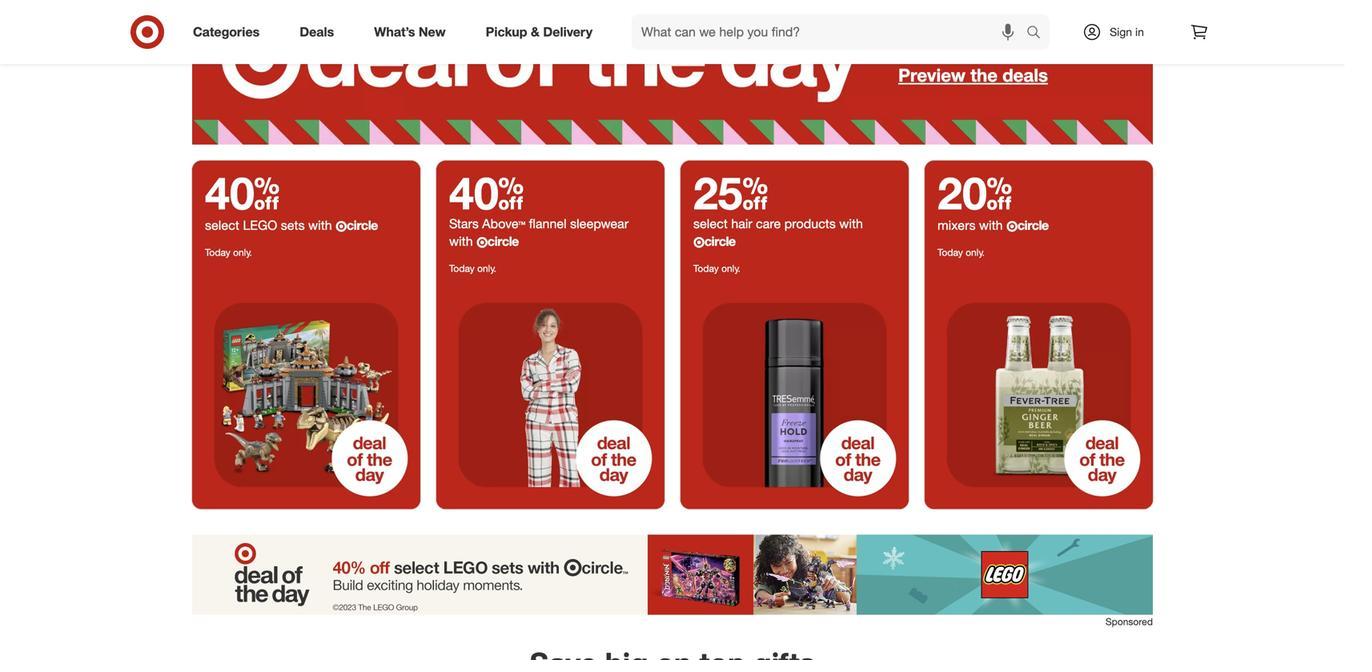 Task type: locate. For each thing, give the bounding box(es) containing it.
1 horizontal spatial 40
[[449, 165, 524, 220]]

target deal of the day image
[[192, 0, 1154, 145], [192, 281, 421, 509], [437, 281, 665, 509], [681, 281, 909, 509], [925, 281, 1154, 509]]

what's new link
[[361, 14, 466, 50]]

new
[[948, 42, 981, 64]]

today down stars
[[449, 262, 475, 274]]

products
[[785, 216, 836, 231]]

only. for mixers with
[[966, 246, 985, 258]]

today for stars above
[[449, 262, 475, 274]]

&
[[1076, 21, 1087, 43], [531, 24, 540, 40]]

today down select lego sets with
[[205, 246, 231, 258]]

1 horizontal spatial &
[[1076, 21, 1087, 43]]

deals link
[[286, 14, 354, 50]]

only. down the mixers with
[[966, 246, 985, 258]]

with right sets
[[308, 217, 332, 233]]

circle for select lego sets with
[[347, 217, 378, 233]]

target deal of the day image for mixers with
[[925, 281, 1154, 509]]

circle down above
[[488, 233, 519, 249]]

1 horizontal spatial select
[[694, 216, 728, 231]]

with right the products
[[840, 216, 864, 231]]

today only. for stars above
[[449, 262, 497, 274]]

day.
[[1082, 42, 1114, 64]]

today only.
[[205, 246, 252, 258], [938, 246, 985, 258], [449, 262, 497, 274], [694, 262, 741, 274]]

circle right sets
[[347, 217, 378, 233]]

with inside 25 select hair care products with circle
[[840, 216, 864, 231]]

40
[[205, 165, 280, 220], [449, 165, 524, 220]]

deals
[[986, 42, 1029, 64], [1003, 64, 1049, 86]]

care
[[756, 216, 781, 231]]

20
[[938, 165, 1013, 220]]

today for select hair care products with
[[694, 262, 719, 274]]

25 select hair care products with circle
[[694, 165, 864, 249]]

advertisement region
[[192, 535, 1154, 615]]

today down 25
[[694, 262, 719, 274]]

circle inside 25 select hair care products with circle
[[705, 233, 736, 249]]

today only. for mixers with
[[938, 246, 985, 258]]

target deal of the day image for select hair care products with
[[681, 281, 909, 509]]

only. down lego
[[233, 246, 252, 258]]

only. down hair
[[722, 262, 741, 274]]

sponsored
[[1106, 616, 1154, 628]]

what's new
[[374, 24, 446, 40]]

today only. down stars
[[449, 262, 497, 274]]

today only. down hair
[[694, 262, 741, 274]]

search
[[1020, 26, 1058, 41]]

circle down hair
[[705, 233, 736, 249]]

select left lego
[[205, 217, 239, 233]]

deals down tm
[[986, 42, 1029, 64]]

for
[[1014, 21, 1035, 43]]

today only. down mixers
[[938, 246, 985, 258]]

sets
[[281, 217, 305, 233]]

what's
[[374, 24, 415, 40]]

& right free
[[1076, 21, 1087, 43]]

1 40 from the left
[[205, 165, 280, 220]]

& inside for free & score new deals every day. preview the deals
[[1076, 21, 1087, 43]]

select left hair
[[694, 216, 728, 231]]

today only. down lego
[[205, 246, 252, 258]]

target deal of the day image for stars above
[[437, 281, 665, 509]]

select
[[694, 216, 728, 231], [205, 217, 239, 233]]

only. for select hair care products with
[[722, 262, 741, 274]]

& right pickup
[[531, 24, 540, 40]]

with right mixers
[[980, 217, 1004, 233]]

2 40 from the left
[[449, 165, 524, 220]]

only.
[[233, 246, 252, 258], [966, 246, 985, 258], [478, 262, 497, 274], [722, 262, 741, 274]]

above
[[483, 216, 519, 231]]

delivery
[[544, 24, 593, 40]]

sign in link
[[1070, 14, 1170, 50]]

pickup & delivery
[[486, 24, 593, 40]]

only. down the stars above ™
[[478, 262, 497, 274]]

today only. for select lego sets with
[[205, 246, 252, 258]]

deals right the
[[1003, 64, 1049, 86]]

circle right the mixers with
[[1018, 217, 1049, 233]]

with down stars
[[449, 233, 473, 249]]

with
[[840, 216, 864, 231], [308, 217, 332, 233], [980, 217, 1004, 233], [449, 233, 473, 249]]

circle
[[347, 217, 378, 233], [1018, 217, 1049, 233], [488, 233, 519, 249], [705, 233, 736, 249]]

0 horizontal spatial 40
[[205, 165, 280, 220]]

today
[[205, 246, 231, 258], [938, 246, 964, 258], [449, 262, 475, 274], [694, 262, 719, 274]]

today down mixers
[[938, 246, 964, 258]]



Task type: vqa. For each thing, say whether or not it's contained in the screenshot.
the
yes



Task type: describe. For each thing, give the bounding box(es) containing it.
in
[[1136, 25, 1145, 39]]

What can we help you find? suggestions appear below search field
[[632, 14, 1031, 50]]

only. for select lego sets with
[[233, 246, 252, 258]]

only. for stars above
[[478, 262, 497, 274]]

free
[[1040, 21, 1071, 43]]

today for mixers with
[[938, 246, 964, 258]]

hair
[[732, 216, 753, 231]]

flannel
[[529, 216, 567, 231]]

mixers
[[938, 217, 976, 233]]

for free & score new deals every day. preview the deals
[[899, 21, 1114, 86]]

0 horizontal spatial &
[[531, 24, 540, 40]]

today only. for select hair care products with
[[694, 262, 741, 274]]

score
[[899, 42, 943, 64]]

sign in
[[1111, 25, 1145, 39]]

the
[[971, 64, 998, 86]]

40 for stars above
[[449, 165, 524, 220]]

stars
[[449, 216, 479, 231]]

pickup & delivery link
[[472, 14, 613, 50]]

sign
[[1111, 25, 1133, 39]]

new
[[419, 24, 446, 40]]

circle for stars above
[[488, 233, 519, 249]]

every
[[1034, 42, 1078, 64]]

categories
[[193, 24, 260, 40]]

preview
[[899, 64, 966, 86]]

categories link
[[179, 14, 280, 50]]

today for select lego sets with
[[205, 246, 231, 258]]

flannel sleepwear with
[[449, 216, 629, 249]]

select inside 25 select hair care products with circle
[[694, 216, 728, 231]]

target deal of the day image for select lego sets with
[[192, 281, 421, 509]]

25
[[694, 165, 769, 220]]

with inside flannel sleepwear with
[[449, 233, 473, 249]]

mixers with
[[938, 217, 1007, 233]]

40 for select lego sets with
[[205, 165, 280, 220]]

deals
[[300, 24, 334, 40]]

0 horizontal spatial select
[[205, 217, 239, 233]]

sleepwear
[[571, 216, 629, 231]]

tm
[[1000, 32, 1009, 40]]

search button
[[1020, 14, 1058, 53]]

pickup
[[486, 24, 528, 40]]

stars above ™
[[449, 216, 526, 231]]

lego
[[243, 217, 277, 233]]

select lego sets with
[[205, 217, 336, 233]]

™
[[519, 216, 526, 231]]

circle for mixers with
[[1018, 217, 1049, 233]]



